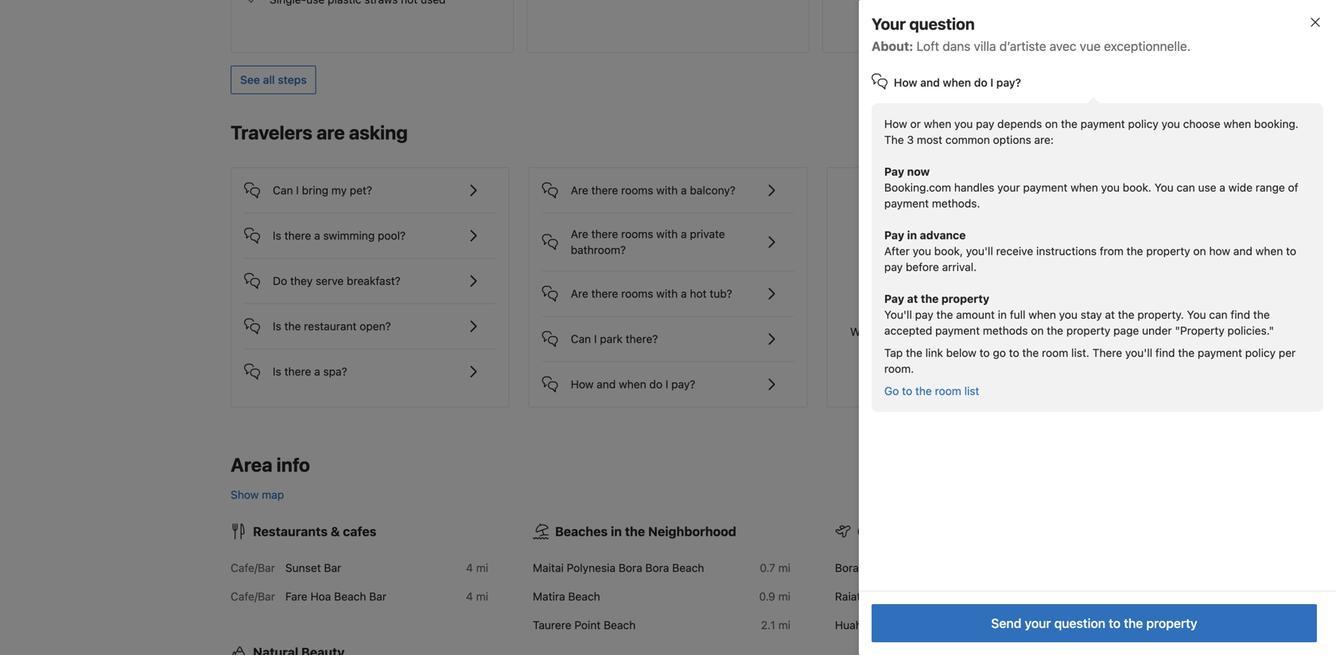 Task type: locate. For each thing, give the bounding box(es) containing it.
pay
[[885, 165, 905, 178], [885, 229, 905, 242], [885, 292, 905, 306]]

when
[[943, 76, 972, 89], [924, 117, 952, 131], [1224, 117, 1252, 131], [1071, 181, 1099, 194], [1256, 245, 1284, 258], [1029, 308, 1057, 321], [619, 378, 647, 391]]

is up do
[[273, 229, 282, 242]]

airport
[[889, 562, 925, 575], [877, 590, 912, 604], [915, 619, 951, 632]]

1 vertical spatial fare
[[890, 619, 912, 632]]

0 horizontal spatial room
[[936, 385, 962, 398]]

pay inside pay in advance after you book, you'll receive instructions from the property on how and when to pay before arrival.
[[885, 261, 903, 274]]

see inside button
[[240, 73, 260, 86]]

pay? inside how and when do i pay? button
[[672, 378, 696, 391]]

you inside pay now booking.com handles your payment when you book. you can use a wide range of payment methods.
[[1102, 181, 1120, 194]]

0 vertical spatial pay
[[885, 165, 905, 178]]

4 left matira
[[466, 590, 473, 604]]

mi for raiatea airport
[[1081, 590, 1093, 604]]

0 horizontal spatial find
[[1156, 347, 1176, 360]]

can up "property
[[1210, 308, 1228, 321]]

pay for pay at the property you'll pay the amount in full when you stay at the property. you can find the accepted payment methods on the property page under "property policies."
[[885, 292, 905, 306]]

&
[[331, 524, 340, 539]]

with inside are there rooms with a private bathroom?
[[657, 228, 678, 241]]

2 vertical spatial on
[[1032, 324, 1044, 337]]

0 vertical spatial find
[[1231, 308, 1251, 321]]

beaches in the neighborhood
[[555, 524, 737, 539]]

find inside tap the link below to go to the room list. there you'll find the payment policy per room.
[[1156, 347, 1176, 360]]

2 horizontal spatial on
[[1194, 245, 1207, 258]]

4
[[466, 562, 473, 575], [466, 590, 473, 604]]

a right the use
[[1220, 181, 1226, 194]]

booking.com
[[885, 181, 952, 194]]

when down there?
[[619, 378, 647, 391]]

go
[[885, 385, 900, 398]]

1 vertical spatial 4
[[466, 590, 473, 604]]

to
[[1287, 245, 1297, 258], [990, 325, 1001, 339], [980, 347, 990, 360], [1010, 347, 1020, 360], [903, 385, 913, 398], [1109, 616, 1121, 631]]

is left the spa?
[[273, 365, 282, 378]]

0 vertical spatial at
[[908, 292, 919, 306]]

1 horizontal spatial your
[[1025, 616, 1052, 631]]

0.9
[[760, 590, 776, 604]]

a inside 'button'
[[950, 284, 957, 297]]

1 horizontal spatial find
[[1231, 308, 1251, 321]]

0 vertical spatial is
[[273, 229, 282, 242]]

there for are there rooms with a private bathroom?
[[592, 228, 619, 241]]

see
[[240, 73, 260, 86], [1018, 127, 1038, 140]]

find inside pay at the property you'll pay the amount in full when you stay at the property. you can find the accepted payment methods on the property page under "property policies."
[[1231, 308, 1251, 321]]

1 vertical spatial you
[[1188, 308, 1207, 321]]

to right 48 mi
[[1109, 616, 1121, 631]]

is down do
[[273, 320, 282, 333]]

most
[[917, 133, 943, 146], [1004, 325, 1029, 339]]

0 horizontal spatial do
[[650, 378, 663, 391]]

1 horizontal spatial can
[[571, 333, 591, 346]]

mi left maitai
[[476, 562, 489, 575]]

0 horizontal spatial on
[[1032, 324, 1044, 337]]

1 vertical spatial room
[[936, 385, 962, 398]]

do
[[975, 76, 988, 89], [650, 378, 663, 391]]

your
[[872, 14, 906, 33]]

fare
[[286, 590, 308, 604], [890, 619, 912, 632]]

how down can i park there?
[[571, 378, 594, 391]]

cafe/bar for sunset bar
[[231, 562, 275, 575]]

beach
[[673, 562, 705, 575], [334, 590, 366, 604], [569, 590, 601, 604], [604, 619, 636, 632]]

1 vertical spatial you'll
[[1126, 347, 1153, 360]]

1 vertical spatial is
[[273, 320, 282, 333]]

pay inside pay at the property you'll pay the amount in full when you stay at the property. you can find the accepted payment methods on the property page under "property policies."
[[885, 292, 905, 306]]

your
[[998, 181, 1021, 194], [1025, 616, 1052, 631]]

0 vertical spatial pay?
[[997, 76, 1022, 89]]

book.
[[1123, 181, 1152, 194]]

1 vertical spatial with
[[657, 228, 678, 241]]

1 vertical spatial and
[[1234, 245, 1253, 258]]

1 horizontal spatial you'll
[[1126, 347, 1153, 360]]

rooms inside are there rooms with a private bathroom?
[[622, 228, 654, 241]]

your inside button
[[1025, 616, 1052, 631]]

with up are there rooms with a private bathroom? button
[[657, 184, 678, 197]]

pay now booking.com handles your payment when you book. you can use a wide range of payment methods.
[[885, 165, 1302, 210]]

you inside pay now booking.com handles your payment when you book. you can use a wide range of payment methods.
[[1155, 181, 1174, 194]]

find up "policies.""
[[1231, 308, 1251, 321]]

2 vertical spatial with
[[657, 287, 678, 300]]

2 vertical spatial pay
[[916, 308, 934, 321]]

0 horizontal spatial and
[[597, 378, 616, 391]]

question up loft
[[910, 14, 975, 33]]

2 rooms from the top
[[622, 228, 654, 241]]

i down can i park there? button
[[666, 378, 669, 391]]

on left how on the right top of the page
[[1194, 245, 1207, 258]]

do they serve breakfast? button
[[244, 259, 496, 291]]

22
[[1065, 590, 1078, 604]]

policy left choose on the top of the page
[[1129, 117, 1159, 131]]

you up before at the top of the page
[[913, 245, 932, 258]]

when inside pay in advance after you book, you'll receive instructions from the property on how and when to pay before arrival.
[[1256, 245, 1284, 258]]

a right 'ask' at the top of page
[[950, 284, 957, 297]]

with inside 'are there rooms with a hot tub?' button
[[657, 287, 678, 300]]

are for are there rooms with a balcony?
[[571, 184, 589, 197]]

to right go
[[1010, 347, 1020, 360]]

most inside how or when you pay depends on the payment policy you choose when booking. the 3 most common options are:
[[917, 133, 943, 146]]

1 vertical spatial are
[[571, 228, 589, 241]]

2 horizontal spatial and
[[1234, 245, 1253, 258]]

can left bring
[[273, 184, 293, 197]]

1 vertical spatial can
[[1210, 308, 1228, 321]]

question up amount
[[960, 284, 1005, 297]]

0 vertical spatial how and when do i pay?
[[894, 76, 1022, 89]]

area
[[231, 454, 273, 476]]

to up go
[[990, 325, 1001, 339]]

depends
[[998, 117, 1043, 131]]

bar up the fare hoa beach bar
[[324, 562, 342, 575]]

you inside pay at the property you'll pay the amount in full when you stay at the property. you can find the accepted payment methods on the property page under "property policies."
[[1060, 308, 1078, 321]]

0 horizontal spatial pay?
[[672, 378, 696, 391]]

3 are from the top
[[571, 287, 589, 300]]

1 vertical spatial cafe/bar
[[231, 590, 275, 604]]

how down about:
[[894, 76, 918, 89]]

there
[[592, 184, 619, 197], [592, 228, 619, 241], [285, 229, 311, 242], [592, 287, 619, 300], [285, 365, 311, 378]]

i down villa
[[991, 76, 994, 89]]

after
[[885, 245, 910, 258]]

2 pay from the top
[[885, 229, 905, 242]]

your right handles
[[998, 181, 1021, 194]]

mi for matira beach
[[779, 590, 791, 604]]

bora up raiatea airport
[[862, 562, 886, 575]]

with left hot
[[657, 287, 678, 300]]

wide
[[1229, 181, 1253, 194]]

room.
[[885, 362, 915, 376]]

do
[[273, 275, 287, 288]]

pay up common
[[977, 117, 995, 131]]

1 pay from the top
[[885, 165, 905, 178]]

3 pay from the top
[[885, 292, 905, 306]]

i inside dialog
[[991, 76, 994, 89]]

2 vertical spatial and
[[597, 378, 616, 391]]

how
[[894, 76, 918, 89], [885, 117, 908, 131], [571, 378, 594, 391]]

in up after
[[908, 229, 918, 242]]

when inside button
[[619, 378, 647, 391]]

booking.
[[1255, 117, 1299, 131]]

with inside are there rooms with a balcony? button
[[657, 184, 678, 197]]

steps
[[278, 73, 307, 86]]

at right stay
[[1106, 308, 1116, 321]]

there for are there rooms with a hot tub?
[[592, 287, 619, 300]]

go
[[993, 347, 1007, 360]]

avec
[[1050, 39, 1077, 54]]

when right choose on the top of the page
[[1224, 117, 1252, 131]]

your question about: loft dans villa d'artiste avec vue exceptionnelle.
[[872, 14, 1191, 54]]

policy down "policies.""
[[1246, 347, 1276, 360]]

on inside pay at the property you'll pay the amount in full when you stay at the property. you can find the accepted payment methods on the property page under "property policies."
[[1032, 324, 1044, 337]]

pay left now
[[885, 165, 905, 178]]

0.7 mi
[[760, 562, 791, 575]]

do they serve breakfast?
[[273, 275, 401, 288]]

still
[[919, 237, 947, 255]]

are inside button
[[571, 184, 589, 197]]

tub?
[[710, 287, 733, 300]]

0 vertical spatial policy
[[1129, 117, 1159, 131]]

3 with from the top
[[657, 287, 678, 300]]

1 vertical spatial how and when do i pay?
[[571, 378, 696, 391]]

can for can i bring my pet?
[[273, 184, 293, 197]]

room
[[1043, 347, 1069, 360], [936, 385, 962, 398]]

bar right hoa
[[369, 590, 387, 604]]

0 vertical spatial pay
[[977, 117, 995, 131]]

pay up "you'll"
[[885, 292, 905, 306]]

0 vertical spatial fare
[[286, 590, 308, 604]]

raiatea airport
[[836, 590, 912, 604]]

1 horizontal spatial pay
[[916, 308, 934, 321]]

i
[[991, 76, 994, 89], [296, 184, 299, 197], [594, 333, 597, 346], [666, 378, 669, 391]]

2 cafe/bar from the top
[[231, 590, 275, 604]]

pay down after
[[885, 261, 903, 274]]

you left book.
[[1102, 181, 1120, 194]]

see inside button
[[1018, 127, 1038, 140]]

there?
[[626, 333, 658, 346]]

pay? down d'artiste
[[997, 76, 1022, 89]]

1 vertical spatial 4 mi
[[466, 590, 489, 604]]

pay? down can i park there? button
[[672, 378, 696, 391]]

4 mi left maitai
[[466, 562, 489, 575]]

0 horizontal spatial can
[[273, 184, 293, 197]]

to down of
[[1287, 245, 1297, 258]]

balcony?
[[690, 184, 736, 197]]

taurere point beach
[[533, 619, 636, 632]]

0 vertical spatial see
[[240, 73, 260, 86]]

in inside pay in advance after you book, you'll receive instructions from the property on how and when to pay before arrival.
[[908, 229, 918, 242]]

1 vertical spatial in
[[998, 308, 1007, 321]]

4 bora from the left
[[862, 562, 886, 575]]

on inside pay in advance after you book, you'll receive instructions from the property on how and when to pay before arrival.
[[1194, 245, 1207, 258]]

see for see all steps
[[240, 73, 260, 86]]

you up 'questions'
[[1060, 308, 1078, 321]]

1 vertical spatial do
[[650, 378, 663, 391]]

4 mi for fare hoa beach bar
[[466, 590, 489, 604]]

0 vertical spatial on
[[1046, 117, 1059, 131]]

0 vertical spatial airport
[[889, 562, 925, 575]]

when right how on the right top of the page
[[1256, 245, 1284, 258]]

0 horizontal spatial bar
[[324, 562, 342, 575]]

1 vertical spatial bar
[[369, 590, 387, 604]]

pay for pay now booking.com handles your payment when you book. you can use a wide range of payment methods.
[[885, 165, 905, 178]]

question for send
[[1055, 616, 1106, 631]]

are
[[571, 184, 589, 197], [571, 228, 589, 241], [571, 287, 589, 300]]

is the restaurant open? button
[[244, 304, 496, 336]]

amount
[[957, 308, 995, 321]]

questions
[[1032, 325, 1082, 339]]

rooms for private
[[622, 228, 654, 241]]

see availability button
[[1009, 120, 1106, 148]]

the inside how or when you pay depends on the payment policy you choose when booking. the 3 most common options are:
[[1062, 117, 1078, 131]]

1 horizontal spatial in
[[908, 229, 918, 242]]

question inside 'button'
[[960, 284, 1005, 297]]

is for is there a swimming pool?
[[273, 229, 282, 242]]

list.
[[1072, 347, 1090, 360]]

when inside pay at the property you'll pay the amount in full when you stay at the property. you can find the accepted payment methods on the property page under "property policies."
[[1029, 308, 1057, 321]]

when left book.
[[1071, 181, 1099, 194]]

on inside how or when you pay depends on the payment policy you choose when booking. the 3 most common options are:
[[1046, 117, 1059, 131]]

4 mi left matira
[[466, 590, 489, 604]]

mi for taurere point beach
[[779, 619, 791, 632]]

you right book.
[[1155, 181, 1174, 194]]

1 vertical spatial find
[[1156, 347, 1176, 360]]

cafe/bar left hoa
[[231, 590, 275, 604]]

0 vertical spatial in
[[908, 229, 918, 242]]

the inside pay in advance after you book, you'll receive instructions from the property on how and when to pay before arrival.
[[1127, 245, 1144, 258]]

rooms inside button
[[622, 287, 654, 300]]

are there rooms with a private bathroom?
[[571, 228, 726, 257]]

in left full
[[998, 308, 1007, 321]]

are there rooms with a private bathroom? button
[[542, 214, 794, 258]]

bora right 'polynesia'
[[619, 562, 643, 575]]

1 vertical spatial airport
[[877, 590, 912, 604]]

you
[[955, 117, 974, 131], [1162, 117, 1181, 131], [1102, 181, 1120, 194], [913, 245, 932, 258], [1060, 308, 1078, 321]]

find down the under
[[1156, 347, 1176, 360]]

1 are from the top
[[571, 184, 589, 197]]

0 horizontal spatial you
[[1155, 181, 1174, 194]]

0 vertical spatial with
[[657, 184, 678, 197]]

0 vertical spatial cafe/bar
[[231, 562, 275, 575]]

0 vertical spatial can
[[1177, 181, 1196, 194]]

most down full
[[1004, 325, 1029, 339]]

bora up raiatea
[[836, 562, 859, 575]]

taurere
[[533, 619, 572, 632]]

in for neighborhood
[[611, 524, 622, 539]]

accepted
[[885, 324, 933, 337]]

mi for maitai polynesia bora bora beach
[[779, 562, 791, 575]]

property.
[[1138, 308, 1185, 321]]

0 vertical spatial question
[[910, 14, 975, 33]]

on up are:
[[1046, 117, 1059, 131]]

rooms up there?
[[622, 287, 654, 300]]

mi right 2.1 on the bottom
[[779, 619, 791, 632]]

airport right – at the right of the page
[[915, 619, 951, 632]]

question inside button
[[1055, 616, 1106, 631]]

airport up the 'huahine – fare airport'
[[877, 590, 912, 604]]

you up "property
[[1188, 308, 1207, 321]]

0 vertical spatial your
[[998, 181, 1021, 194]]

how and when do i pay?
[[894, 76, 1022, 89], [571, 378, 696, 391]]

advance
[[920, 229, 966, 242]]

2 are from the top
[[571, 228, 589, 241]]

bora down beaches in the neighborhood
[[646, 562, 670, 575]]

0 vertical spatial do
[[975, 76, 988, 89]]

fare hoa beach bar
[[286, 590, 387, 604]]

can left the use
[[1177, 181, 1196, 194]]

beaches
[[555, 524, 608, 539]]

policy
[[1129, 117, 1159, 131], [1246, 347, 1276, 360]]

there for is there a spa?
[[285, 365, 311, 378]]

i inside button
[[666, 378, 669, 391]]

room down 'questions'
[[1043, 347, 1069, 360]]

1 with from the top
[[657, 184, 678, 197]]

do down villa
[[975, 76, 988, 89]]

are inside button
[[571, 287, 589, 300]]

most right 3
[[917, 133, 943, 146]]

0 vertical spatial you'll
[[967, 245, 994, 258]]

1 rooms from the top
[[622, 184, 654, 197]]

with left private
[[657, 228, 678, 241]]

1 horizontal spatial on
[[1046, 117, 1059, 131]]

1 horizontal spatial room
[[1043, 347, 1069, 360]]

mi right 48
[[1081, 619, 1093, 632]]

fare right – at the right of the page
[[890, 619, 912, 632]]

room inside button
[[936, 385, 962, 398]]

2 4 from the top
[[466, 590, 473, 604]]

airport down closest airports
[[889, 562, 925, 575]]

payment inside tap the link below to go to the room list. there you'll find the payment policy per room.
[[1198, 347, 1243, 360]]

in
[[908, 229, 918, 242], [998, 308, 1007, 321], [611, 524, 622, 539]]

1 vertical spatial can
[[571, 333, 591, 346]]

rooms up bathroom?
[[622, 228, 654, 241]]

mi right 0.9 on the bottom of page
[[779, 590, 791, 604]]

a left the balcony?
[[681, 184, 687, 197]]

0 vertical spatial 4 mi
[[466, 562, 489, 575]]

rooms up are there rooms with a private bathroom?
[[622, 184, 654, 197]]

0 horizontal spatial can
[[1177, 181, 1196, 194]]

1 horizontal spatial pay?
[[997, 76, 1022, 89]]

pay inside pay now booking.com handles your payment when you book. you can use a wide range of payment methods.
[[885, 165, 905, 178]]

at up "you'll"
[[908, 292, 919, 306]]

1 vertical spatial most
[[1004, 325, 1029, 339]]

2 with from the top
[[657, 228, 678, 241]]

0 vertical spatial are
[[571, 184, 589, 197]]

0 vertical spatial most
[[917, 133, 943, 146]]

sunset bar
[[286, 562, 342, 575]]

3 rooms from the top
[[622, 287, 654, 300]]

2 4 mi from the top
[[466, 590, 489, 604]]

1 horizontal spatial see
[[1018, 127, 1038, 140]]

pay inside pay in advance after you book, you'll receive instructions from the property on how and when to pay before arrival.
[[885, 229, 905, 242]]

1 4 from the top
[[466, 562, 473, 575]]

3 is from the top
[[273, 365, 282, 378]]

you'll up arrival.
[[967, 245, 994, 258]]

1 horizontal spatial bar
[[369, 590, 387, 604]]

1 vertical spatial question
[[960, 284, 1005, 297]]

0 vertical spatial rooms
[[622, 184, 654, 197]]

1 horizontal spatial policy
[[1246, 347, 1276, 360]]

how and when do i pay? inside button
[[571, 378, 696, 391]]

your right send
[[1025, 616, 1052, 631]]

mi right 22
[[1081, 590, 1093, 604]]

1 vertical spatial your
[[1025, 616, 1052, 631]]

raiatea
[[836, 590, 874, 604]]

spa?
[[323, 365, 347, 378]]

payment
[[1081, 117, 1126, 131], [1024, 181, 1068, 194], [885, 197, 929, 210], [936, 324, 980, 337], [1198, 347, 1243, 360]]

1 horizontal spatial do
[[975, 76, 988, 89]]

policy inside how or when you pay depends on the payment policy you choose when booking. the 3 most common options are:
[[1129, 117, 1159, 131]]

how or when you pay depends on the payment policy you choose when booking. the 3 most common options are:
[[885, 117, 1302, 146]]

are for are there rooms with a hot tub?
[[571, 287, 589, 300]]

question for ask
[[960, 284, 1005, 297]]

how up the the
[[885, 117, 908, 131]]

is inside button
[[273, 229, 282, 242]]

do inside your question dialog
[[975, 76, 988, 89]]

1 4 mi from the top
[[466, 562, 489, 575]]

in right beaches
[[611, 524, 622, 539]]

4 for fare hoa beach bar
[[466, 590, 473, 604]]

on right 'methods'
[[1032, 324, 1044, 337]]

0 horizontal spatial your
[[998, 181, 1021, 194]]

1 vertical spatial pay
[[885, 261, 903, 274]]

pay
[[977, 117, 995, 131], [885, 261, 903, 274], [916, 308, 934, 321]]

to right go at the right of the page
[[903, 385, 913, 398]]

how inside button
[[571, 378, 594, 391]]

1 is from the top
[[273, 229, 282, 242]]

from
[[1100, 245, 1124, 258]]

in for after
[[908, 229, 918, 242]]

2 vertical spatial how
[[571, 378, 594, 391]]

2 is from the top
[[273, 320, 282, 333]]

2 vertical spatial is
[[273, 365, 282, 378]]

can i bring my pet?
[[273, 184, 372, 197]]

you'll down the page
[[1126, 347, 1153, 360]]

and down loft
[[921, 76, 940, 89]]

0 horizontal spatial fare
[[286, 590, 308, 604]]

pay up instant
[[916, 308, 934, 321]]

1 cafe/bar from the top
[[231, 562, 275, 575]]

3
[[908, 133, 914, 146]]

1 horizontal spatial at
[[1106, 308, 1116, 321]]

you up common
[[955, 117, 974, 131]]

4 left maitai
[[466, 562, 473, 575]]

bathroom?
[[571, 243, 626, 257]]

pool?
[[378, 229, 406, 242]]

all
[[263, 73, 275, 86]]

you inside pay in advance after you book, you'll receive instructions from the property on how and when to pay before arrival.
[[913, 245, 932, 258]]

there inside are there rooms with a private bathroom?
[[592, 228, 619, 241]]

2 vertical spatial rooms
[[622, 287, 654, 300]]

point
[[575, 619, 601, 632]]

how and when do i pay? down there?
[[571, 378, 696, 391]]

how and when do i pay? down dans
[[894, 76, 1022, 89]]

1 vertical spatial on
[[1194, 245, 1207, 258]]

when up 'questions'
[[1029, 308, 1057, 321]]

is the restaurant open?
[[273, 320, 391, 333]]

0 horizontal spatial see
[[240, 73, 260, 86]]

2 vertical spatial pay
[[885, 292, 905, 306]]

are inside are there rooms with a private bathroom?
[[571, 228, 589, 241]]

0 horizontal spatial policy
[[1129, 117, 1159, 131]]

1 horizontal spatial you
[[1188, 308, 1207, 321]]

1 vertical spatial pay?
[[672, 378, 696, 391]]

to inside pay in advance after you book, you'll receive instructions from the property on how and when to pay before arrival.
[[1287, 245, 1297, 258]]

2 horizontal spatial in
[[998, 308, 1007, 321]]

and inside button
[[597, 378, 616, 391]]

ask
[[928, 284, 948, 297]]

with for hot
[[657, 287, 678, 300]]

fare left hoa
[[286, 590, 308, 604]]

can inside pay now booking.com handles your payment when you book. you can use a wide range of payment methods.
[[1177, 181, 1196, 194]]

0 vertical spatial can
[[273, 184, 293, 197]]

travelers are asking
[[231, 121, 408, 144]]

0 horizontal spatial you'll
[[967, 245, 994, 258]]

mi right the '0.7'
[[779, 562, 791, 575]]

0 vertical spatial you
[[1155, 181, 1174, 194]]

rooms inside button
[[622, 184, 654, 197]]

1 horizontal spatial and
[[921, 76, 940, 89]]

are for are there rooms with a private bathroom?
[[571, 228, 589, 241]]



Task type: vqa. For each thing, say whether or not it's contained in the screenshot.
The On to the middle
yes



Task type: describe. For each thing, give the bounding box(es) containing it.
matira beach
[[533, 590, 601, 604]]

see for see availability
[[1018, 127, 1038, 140]]

to left go
[[980, 347, 990, 360]]

2 vertical spatial airport
[[915, 619, 951, 632]]

or
[[911, 117, 921, 131]]

methods.
[[932, 197, 981, 210]]

there for is there a swimming pool?
[[285, 229, 311, 242]]

question inside your question about: loft dans villa d'artiste avec vue exceptionnelle.
[[910, 14, 975, 33]]

airports
[[908, 524, 958, 539]]

pay inside how or when you pay depends on the payment policy you choose when booking. the 3 most common options are:
[[977, 117, 995, 131]]

per
[[1279, 347, 1297, 360]]

0.9 mi
[[760, 590, 791, 604]]

go to the room list
[[885, 385, 980, 398]]

rooms for balcony?
[[622, 184, 654, 197]]

1 horizontal spatial fare
[[890, 619, 912, 632]]

vue
[[1080, 39, 1101, 54]]

beach down the neighborhood
[[673, 562, 705, 575]]

your inside pay now booking.com handles your payment when you book. you can use a wide range of payment methods.
[[998, 181, 1021, 194]]

now
[[908, 165, 930, 178]]

instructions
[[1037, 245, 1097, 258]]

looking?
[[951, 237, 1014, 255]]

cafes
[[343, 524, 377, 539]]

send your question to the property
[[992, 616, 1198, 631]]

can for can i park there?
[[571, 333, 591, 346]]

0 vertical spatial and
[[921, 76, 940, 89]]

restaurant
[[304, 320, 357, 333]]

link
[[926, 347, 944, 360]]

pay inside pay at the property you'll pay the amount in full when you stay at the property. you can find the accepted payment methods on the property page under "property policies."
[[916, 308, 934, 321]]

are:
[[1035, 133, 1054, 146]]

0 horizontal spatial at
[[908, 292, 919, 306]]

0 vertical spatial bar
[[324, 562, 342, 575]]

2 bora from the left
[[646, 562, 670, 575]]

park
[[600, 333, 623, 346]]

polynesia
[[567, 562, 616, 575]]

beach right point
[[604, 619, 636, 632]]

with for private
[[657, 228, 678, 241]]

matira
[[533, 590, 566, 604]]

they
[[290, 275, 313, 288]]

0.7
[[760, 562, 776, 575]]

i left park
[[594, 333, 597, 346]]

pay in advance after you book, you'll receive instructions from the property on how and when to pay before arrival.
[[885, 229, 1300, 274]]

beach right hoa
[[334, 590, 366, 604]]

how and when do i pay? button
[[542, 362, 794, 394]]

pay for pay in advance after you book, you'll receive instructions from the property on how and when to pay before arrival.
[[885, 229, 905, 242]]

a left hot
[[681, 287, 687, 300]]

a left the spa?
[[314, 365, 320, 378]]

mi for huahine – fare airport
[[1081, 619, 1093, 632]]

how inside how or when you pay depends on the payment policy you choose when booking. the 3 most common options are:
[[885, 117, 908, 131]]

exceptionnelle.
[[1105, 39, 1191, 54]]

beach up taurere point beach
[[569, 590, 601, 604]]

are there rooms with a hot tub? button
[[542, 272, 794, 304]]

how
[[1210, 245, 1231, 258]]

22 mi
[[1065, 590, 1093, 604]]

when down dans
[[943, 76, 972, 89]]

are there rooms with a balcony? button
[[542, 168, 794, 200]]

of
[[1289, 181, 1299, 194]]

3 bora from the left
[[836, 562, 859, 575]]

2.1
[[761, 619, 776, 632]]

when inside pay now booking.com handles your payment when you book. you can use a wide range of payment methods.
[[1071, 181, 1099, 194]]

4 for sunset bar
[[466, 562, 473, 575]]

tap the link below to go to the room list. there you'll find the payment policy per room.
[[885, 347, 1300, 376]]

can i park there? button
[[542, 317, 794, 349]]

48 mi
[[1064, 619, 1093, 632]]

d'artiste
[[1000, 39, 1047, 54]]

payment inside how or when you pay depends on the payment policy you choose when booking. the 3 most common options are:
[[1081, 117, 1126, 131]]

you'll inside pay in advance after you book, you'll receive instructions from the property on how and when to pay before arrival.
[[967, 245, 994, 258]]

0 vertical spatial how
[[894, 76, 918, 89]]

loft
[[917, 39, 940, 54]]

breakfast?
[[347, 275, 401, 288]]

full
[[1010, 308, 1026, 321]]

send your question to the property button
[[872, 605, 1318, 643]]

your question dialog
[[834, 0, 1337, 656]]

we have an instant answer to most questions
[[851, 325, 1082, 339]]

you'll inside tap the link below to go to the room list. there you'll find the payment policy per room.
[[1126, 347, 1153, 360]]

4 mi for sunset bar
[[466, 562, 489, 575]]

private
[[690, 228, 726, 241]]

there for are there rooms with a balcony?
[[592, 184, 619, 197]]

room inside tap the link below to go to the room list. there you'll find the payment policy per room.
[[1043, 347, 1069, 360]]

pet?
[[350, 184, 372, 197]]

a inside are there rooms with a private bathroom?
[[681, 228, 687, 241]]

do inside how and when do i pay? button
[[650, 378, 663, 391]]

villa
[[974, 39, 997, 54]]

1 horizontal spatial most
[[1004, 325, 1029, 339]]

hot
[[690, 287, 707, 300]]

is for is there a spa?
[[273, 365, 282, 378]]

can i bring my pet? button
[[244, 168, 496, 200]]

when right 'or'
[[924, 117, 952, 131]]

cafe/bar for fare hoa beach bar
[[231, 590, 275, 604]]

you inside pay at the property you'll pay the amount in full when you stay at the property. you can find the accepted payment methods on the property page under "property policies."
[[1188, 308, 1207, 321]]

under
[[1143, 324, 1173, 337]]

the
[[885, 133, 905, 146]]

asking
[[349, 121, 408, 144]]

you left choose on the top of the page
[[1162, 117, 1181, 131]]

hoa
[[311, 590, 331, 604]]

serve
[[316, 275, 344, 288]]

maitai
[[533, 562, 564, 575]]

a inside pay now booking.com handles your payment when you book. you can use a wide range of payment methods.
[[1220, 181, 1226, 194]]

pay? inside your question dialog
[[997, 76, 1022, 89]]

tap
[[885, 347, 903, 360]]

stay
[[1081, 308, 1103, 321]]

pay at the property you'll pay the amount in full when you stay at the property. you can find the accepted payment methods on the property page under "property policies."
[[885, 292, 1275, 337]]

is for is the restaurant open?
[[273, 320, 282, 333]]

how and when do i pay? inside your question dialog
[[894, 76, 1022, 89]]

payment inside pay at the property you'll pay the amount in full when you stay at the property. you can find the accepted payment methods on the property page under "property policies."
[[936, 324, 980, 337]]

ask a question button
[[918, 276, 1015, 305]]

property inside button
[[1147, 616, 1198, 631]]

travelers
[[231, 121, 313, 144]]

in inside pay at the property you'll pay the amount in full when you stay at the property. you can find the accepted payment methods on the property page under "property policies."
[[998, 308, 1007, 321]]

property inside pay in advance after you book, you'll receive instructions from the property on how and when to pay before arrival.
[[1147, 245, 1191, 258]]

answer
[[951, 325, 987, 339]]

an
[[897, 325, 910, 339]]

1 bora from the left
[[619, 562, 643, 575]]

can inside pay at the property you'll pay the amount in full when you stay at the property. you can find the accepted payment methods on the property page under "property policies."
[[1210, 308, 1228, 321]]

see all steps
[[240, 73, 307, 86]]

policy inside tap the link below to go to the room list. there you'll find the payment policy per room.
[[1246, 347, 1276, 360]]

are
[[317, 121, 345, 144]]

restaurants
[[253, 524, 328, 539]]

1 vertical spatial at
[[1106, 308, 1116, 321]]

send
[[992, 616, 1022, 631]]

"property
[[1176, 324, 1225, 337]]

go to the room list button
[[885, 384, 980, 399]]

2.1 mi
[[761, 619, 791, 632]]

i left bring
[[296, 184, 299, 197]]

my
[[332, 184, 347, 197]]

closest
[[858, 524, 904, 539]]

still looking?
[[919, 237, 1014, 255]]

a left swimming
[[314, 229, 320, 242]]

choose
[[1184, 117, 1221, 131]]

huahine
[[836, 619, 878, 632]]

instant
[[913, 325, 948, 339]]

before
[[906, 261, 940, 274]]

see availability
[[1018, 127, 1097, 140]]

below
[[947, 347, 977, 360]]

bring
[[302, 184, 329, 197]]

with for balcony?
[[657, 184, 678, 197]]

area info
[[231, 454, 310, 476]]

mi left matira
[[476, 590, 489, 604]]

rooms for hot
[[622, 287, 654, 300]]

about:
[[872, 39, 914, 54]]

and inside pay in advance after you book, you'll receive instructions from the property on how and when to pay before arrival.
[[1234, 245, 1253, 258]]

ask a question
[[928, 284, 1005, 297]]



